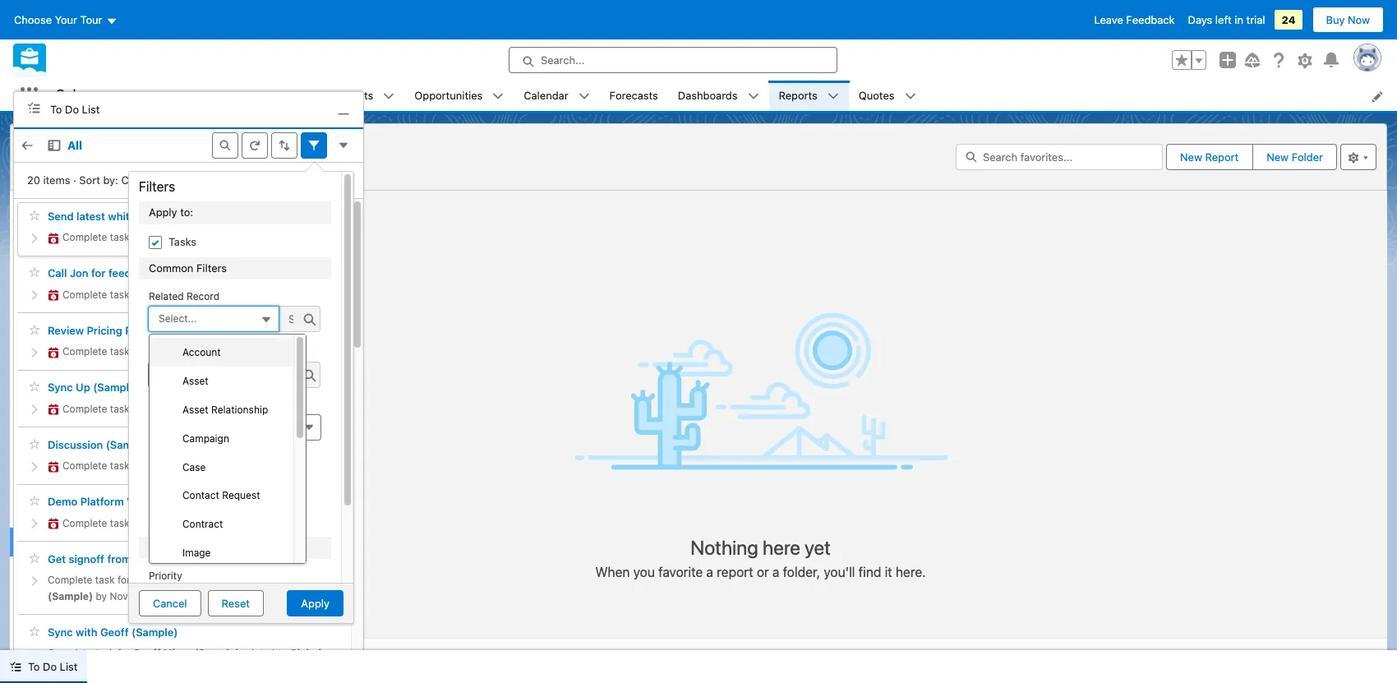 Task type: vqa. For each thing, say whether or not it's contained in the screenshot.
the bottommost Quip
no



Task type: describe. For each thing, give the bounding box(es) containing it.
opportunities list item
[[405, 81, 514, 111]]

text default image inside sync up (sample) element
[[48, 404, 59, 415]]

favorites inside reports all favorites 0 items
[[42, 145, 107, 164]]

(sample) down request
[[210, 517, 255, 529]]

report
[[717, 565, 754, 580]]

oct for demo platform widgets (sample)
[[272, 517, 289, 529]]

270
[[88, 663, 106, 676]]

(sample) inside call jon for feedback (sample) element
[[199, 288, 245, 301]]

campaign
[[183, 432, 229, 445]]

buy now button
[[1313, 7, 1385, 33]]

task for complete task for carole white (sample)
[[110, 345, 130, 358]]

quotes link
[[849, 81, 905, 111]]

complete for complete task for david adelson (sample)
[[62, 460, 107, 472]]

target
[[187, 346, 216, 359]]

nothing
[[691, 536, 759, 559]]

text default image inside send latest whitepaper (sample) element
[[48, 232, 59, 244]]

dashboards link
[[668, 81, 748, 111]]

reset button
[[208, 590, 264, 617]]

discussion
[[48, 438, 103, 451]]

sync with geoff (sample) link
[[48, 626, 178, 639]]

opportunities link
[[405, 81, 493, 111]]

contract
[[183, 518, 223, 531]]

for for complete task for leanne tomlin (sample) from
[[118, 574, 131, 586]]

contacts link
[[319, 81, 383, 111]]

folder,
[[783, 565, 821, 580]]

related record
[[149, 291, 220, 303]]

by inside get signoff from leanne (sample) element
[[93, 590, 110, 602]]

tasks
[[169, 235, 197, 249]]

tour
[[80, 13, 102, 26]]

opportunities
[[415, 89, 483, 102]]

26
[[303, 460, 315, 472]]

18
[[296, 345, 307, 358]]

0
[[21, 169, 27, 181]]

recent
[[36, 224, 71, 237]]

(sample) inside review pricing proposal (sample) link
[[173, 324, 218, 337]]

new report
[[1181, 150, 1239, 163]]

text default image inside "quotes" list item
[[905, 91, 916, 102]]

1 vertical spatial favorites
[[30, 508, 90, 520]]

(sample) inside call jon for feedback (sample) link
[[159, 267, 204, 280]]

recent link
[[10, 216, 133, 247]]

1 vertical spatial folders
[[52, 410, 88, 423]]

created by me link for private
[[10, 247, 133, 278]]

favorite
[[659, 565, 703, 580]]

reports inside reports all favorites 0 items
[[21, 129, 59, 142]]

1 horizontal spatial from
[[255, 574, 277, 586]]

task for complete task for david adelson (sample)
[[110, 460, 130, 472]]

(sample) inside the send latest whitepaper (sample) link
[[168, 210, 214, 223]]

email
[[169, 515, 195, 528]]

text default image inside the to do list button
[[10, 661, 21, 673]]

by up private reports
[[79, 255, 91, 268]]

task for complete task for geoff minor (sample) related to
[[95, 647, 115, 660]]

tomlin
[[172, 574, 204, 586]]

for for complete task for jon amos (sample)
[[132, 288, 145, 301]]

sync with geoff (sample) element
[[17, 618, 348, 683]]

send latest whitepaper (sample) element
[[17, 202, 348, 256]]

get signoff from leanne (sample) link
[[48, 553, 220, 566]]

text default image inside call jon for feedback (sample) element
[[48, 290, 59, 301]]

complete task for amy jordan (sample)
[[62, 517, 255, 529]]

all for all
[[67, 138, 82, 152]]

all favorites link
[[10, 527, 133, 557]]

related for related record
[[149, 291, 184, 303]]

complete task for carole white (sample)
[[62, 345, 260, 358]]

(sample) right loehr
[[210, 403, 255, 415]]

demo
[[48, 495, 77, 509]]

find
[[859, 565, 882, 580]]

apply for apply to:
[[149, 206, 177, 219]]

filters for task filters
[[174, 541, 205, 554]]

all button
[[40, 132, 83, 158]]

for for complete task for david adelson (sample)
[[132, 460, 145, 472]]

global
[[290, 647, 321, 660]]

apply to:
[[149, 206, 193, 219]]

days
[[1189, 13, 1213, 26]]

·
[[73, 173, 76, 186]]

days left in trial
[[1189, 13, 1266, 26]]

all for all folders
[[36, 410, 49, 423]]

items inside reports all favorites 0 items
[[30, 169, 55, 181]]

complete task for geoff minor (sample)
[[62, 231, 255, 243]]

by up shared with me
[[79, 441, 91, 454]]

geoff for complete task for geoff minor (sample) related to
[[133, 647, 161, 660]]

(sample) inside acme (sample)
[[48, 590, 93, 602]]

oct 20
[[272, 517, 304, 529]]

all reports link
[[10, 339, 133, 370]]

widgets inside global media - 270 widgets (sample)
[[109, 663, 150, 676]]

white
[[183, 345, 212, 358]]

all for all reports
[[36, 347, 49, 361]]

text default image inside all button
[[48, 139, 61, 152]]

oct for review pricing proposal (sample)
[[277, 345, 293, 358]]

due date
[[149, 400, 192, 412]]

asset for asset relationship
[[183, 404, 209, 416]]

(sample) inside global media - 270 widgets (sample)
[[153, 663, 198, 676]]

complete task for sarah loehr (sample) by oct 27
[[62, 403, 303, 415]]

Search favorites... text field
[[956, 144, 1163, 170]]

for for complete task for amy jordan (sample)
[[132, 517, 145, 529]]

text default image inside reports list item
[[828, 91, 839, 102]]

for for complete task for geoff minor (sample) related to
[[118, 647, 131, 660]]

leanne for (sample)
[[134, 553, 171, 566]]

left
[[1216, 13, 1232, 26]]

type
[[181, 449, 204, 461]]

related for related target
[[149, 346, 184, 359]]

folder
[[1292, 150, 1324, 163]]

complete for complete task for amy jordan (sample)
[[62, 517, 107, 529]]

oct inside sync up (sample) element
[[272, 403, 289, 415]]

reports up send
[[30, 197, 81, 209]]

text default image inside dashboards list item
[[748, 91, 759, 102]]

-
[[80, 663, 85, 676]]

you'll
[[824, 565, 856, 580]]

task for complete task for geoff minor (sample)
[[110, 231, 130, 243]]

signoff
[[69, 553, 104, 566]]

(sample) up reset at the bottom of page
[[207, 574, 252, 586]]

in
[[1235, 13, 1244, 26]]

new for new report
[[1181, 150, 1203, 163]]

created by me for with
[[36, 441, 109, 454]]

(sample) right tasks
[[209, 231, 255, 243]]

it
[[885, 565, 893, 580]]

0 vertical spatial widgets
[[127, 495, 169, 509]]

global media - 270 widgets (sample)
[[48, 647, 321, 676]]

Search... text field
[[278, 306, 321, 332]]

up
[[76, 381, 90, 394]]

nov 10
[[110, 590, 142, 602]]

created inside 'to do list' "dialog"
[[121, 173, 161, 186]]

for for call jon for feedback (sample)
[[91, 267, 106, 280]]

complete task for david adelson (sample)
[[62, 460, 267, 472]]

quotes list item
[[849, 81, 926, 111]]

0 vertical spatial filters
[[139, 179, 175, 194]]

(sample) inside review pricing proposal (sample) element
[[214, 345, 260, 358]]

call for call jon for feedback (sample)
[[48, 267, 67, 280]]

for for complete task for sarah loehr (sample) by oct 27
[[132, 403, 145, 415]]

choose
[[14, 13, 52, 26]]

loehr
[[179, 403, 208, 415]]

0 horizontal spatial jon
[[70, 267, 88, 280]]

proposal
[[125, 324, 170, 337]]

nov
[[110, 590, 128, 602]]

task for task
[[169, 465, 191, 478]]

2 vertical spatial favorites
[[53, 535, 102, 548]]

calendar list item
[[514, 81, 600, 111]]

task for complete task for sarah loehr (sample) by oct 27
[[110, 403, 130, 415]]

send
[[48, 210, 74, 223]]

apply button
[[287, 590, 344, 617]]

new folder button
[[1253, 144, 1338, 170]]

complete task for geoff minor (sample) related to
[[48, 647, 290, 660]]

do inside "dialog"
[[65, 102, 79, 116]]

complete for complete task for geoff minor (sample)
[[62, 231, 107, 243]]

1 vertical spatial jon
[[148, 288, 166, 301]]

for for complete task for carole white (sample)
[[132, 345, 145, 358]]

for for complete task for geoff minor (sample)
[[132, 231, 145, 243]]

sync for sync with geoff (sample)
[[48, 626, 73, 639]]

call for call
[[169, 498, 187, 511]]

call jon for feedback (sample)
[[48, 267, 204, 280]]

all inside reports all favorites 0 items
[[21, 145, 38, 164]]

reset
[[222, 597, 250, 610]]

all favorites
[[36, 535, 102, 548]]

to
[[278, 647, 287, 660]]

get
[[48, 553, 66, 566]]

or
[[757, 565, 769, 580]]

adelson
[[179, 460, 219, 472]]

here.
[[896, 565, 926, 580]]

demo platform widgets (sample)
[[48, 495, 218, 509]]

send latest whitepaper (sample)
[[48, 210, 214, 223]]

david
[[148, 460, 176, 472]]

text default image inside review pricing proposal (sample) element
[[48, 347, 59, 358]]

(sample) inside discussion (sample) link
[[106, 438, 152, 451]]



Task type: locate. For each thing, give the bounding box(es) containing it.
task down call jon for feedback (sample) link
[[110, 288, 130, 301]]

reports up public reports
[[74, 286, 112, 299]]

action type
[[149, 449, 204, 461]]

0 vertical spatial to
[[50, 102, 62, 116]]

1 horizontal spatial new
[[1267, 150, 1289, 163]]

geoff inside send latest whitepaper (sample) element
[[148, 231, 176, 243]]

list box
[[149, 334, 307, 567]]

1 vertical spatial leanne
[[133, 574, 169, 586]]

1 horizontal spatial 20
[[292, 517, 304, 529]]

for up nov 10
[[118, 574, 131, 586]]

complete down discussion
[[62, 460, 107, 472]]

list box inside 'to do list' "dialog"
[[149, 334, 307, 567]]

for up private reports
[[91, 267, 106, 280]]

geoff down apply to:
[[148, 231, 176, 243]]

all inside the all favorites link
[[36, 535, 50, 548]]

me for with
[[94, 441, 109, 454]]

0 horizontal spatial apply
[[149, 206, 177, 219]]

forecasts
[[610, 89, 658, 102]]

review
[[48, 324, 84, 337]]

private reports
[[36, 286, 112, 299]]

1 vertical spatial related
[[149, 346, 184, 359]]

(sample) inside the demo platform widgets (sample) link
[[172, 495, 218, 509]]

0 vertical spatial to do list
[[50, 102, 100, 116]]

2 sync from the top
[[48, 626, 73, 639]]

all down public
[[36, 347, 49, 361]]

task for complete task for amy jordan (sample)
[[110, 517, 130, 529]]

complete down up
[[62, 403, 107, 415]]

(sample) right up
[[93, 381, 139, 394]]

list
[[111, 81, 1398, 111]]

geoff
[[148, 231, 176, 243], [100, 626, 129, 639], [133, 647, 161, 660]]

created by me link for shared
[[10, 433, 133, 464]]

complete inside the discussion (sample) element
[[62, 460, 107, 472]]

by left 10
[[93, 590, 110, 602]]

1 vertical spatial (sample)
[[173, 324, 218, 337]]

0 horizontal spatial call
[[48, 267, 67, 280]]

dashboards list item
[[668, 81, 769, 111]]

1 sync from the top
[[48, 381, 73, 394]]

to do list inside button
[[28, 660, 78, 673]]

filters for common filters
[[197, 261, 227, 274]]

27
[[292, 403, 303, 415]]

private
[[36, 286, 71, 299]]

task inside sync up (sample) element
[[110, 403, 130, 415]]

me for reports
[[94, 255, 109, 268]]

get signoff from leanne (sample) element
[[17, 545, 348, 615]]

contacts list item
[[319, 81, 405, 111]]

0 vertical spatial me
[[94, 255, 109, 268]]

all inside all reports link
[[36, 347, 49, 361]]

reports left quotes
[[779, 89, 818, 102]]

to inside "dialog"
[[50, 102, 62, 116]]

(sample) up amos
[[159, 267, 204, 280]]

1 vertical spatial widgets
[[109, 663, 150, 676]]

complete down latest
[[62, 231, 107, 243]]

(sample) inside sync up (sample) link
[[93, 381, 139, 394]]

search... button
[[509, 47, 838, 73]]

20
[[27, 173, 40, 186], [292, 517, 304, 529]]

accounts list item
[[231, 81, 319, 111]]

20 items · sort by: created date
[[27, 173, 187, 186]]

task
[[169, 465, 191, 478], [149, 541, 172, 554]]

for inside send latest whitepaper (sample) element
[[132, 231, 145, 243]]

for inside the discussion (sample) element
[[132, 460, 145, 472]]

widgets right 270
[[109, 663, 150, 676]]

new folder
[[1267, 150, 1324, 163]]

complete for complete task for leanne tomlin (sample) from
[[48, 574, 92, 586]]

task for task filters
[[149, 541, 172, 554]]

acme
[[279, 574, 307, 586]]

whitepaper
[[108, 210, 165, 223]]

0 vertical spatial task
[[169, 465, 191, 478]]

1 vertical spatial 20
[[292, 517, 304, 529]]

0 vertical spatial geoff
[[148, 231, 176, 243]]

(sample) right "white"
[[214, 345, 260, 358]]

1 vertical spatial task
[[149, 541, 172, 554]]

jon up private reports
[[70, 267, 88, 280]]

Search by object type, Select... button
[[148, 306, 280, 332]]

task for complete task for jon amos (sample)
[[110, 288, 130, 301]]

complete up public reports
[[62, 288, 107, 301]]

leave feedback
[[1095, 13, 1175, 26]]

task inside demo platform widgets (sample) element
[[110, 517, 130, 529]]

1 vertical spatial from
[[255, 574, 277, 586]]

asset for asset
[[183, 375, 209, 387]]

due
[[149, 400, 167, 412]]

sync
[[48, 381, 73, 394], [48, 626, 73, 639]]

apply inside button
[[301, 597, 330, 610]]

complete inside call jon for feedback (sample) element
[[62, 288, 107, 301]]

task down action type
[[169, 465, 191, 478]]

0 horizontal spatial list
[[60, 660, 78, 673]]

1 vertical spatial sync
[[48, 626, 73, 639]]

2 created by me link from the top
[[10, 433, 133, 464]]

call up private on the top
[[48, 267, 67, 280]]

1 vertical spatial call
[[169, 498, 187, 511]]

2 vertical spatial filters
[[174, 541, 205, 554]]

task down discussion (sample) link
[[110, 460, 130, 472]]

task down review pricing proposal (sample) link
[[110, 345, 130, 358]]

reports down private reports
[[70, 317, 109, 330]]

text default image
[[493, 91, 504, 102], [579, 91, 590, 102], [828, 91, 839, 102], [905, 91, 916, 102], [27, 101, 40, 114], [48, 139, 61, 152], [48, 232, 59, 244], [48, 290, 59, 301], [48, 347, 59, 358], [48, 518, 59, 530], [10, 661, 21, 673]]

0 horizontal spatial to
[[28, 660, 40, 673]]

all folders link
[[10, 402, 133, 433]]

dashboards
[[678, 89, 738, 102]]

to left media
[[28, 660, 40, 673]]

me up platform
[[98, 472, 113, 485]]

for down review pricing proposal (sample) link
[[132, 345, 145, 358]]

sales
[[56, 87, 91, 104]]

related down proposal
[[149, 346, 184, 359]]

2 a from the left
[[773, 565, 780, 580]]

text default image
[[383, 91, 395, 102], [748, 91, 759, 102], [48, 404, 59, 415], [48, 461, 59, 473]]

task inside sync with geoff (sample) element
[[95, 647, 115, 660]]

task up the "nov"
[[95, 574, 115, 586]]

oct up acme
[[272, 517, 289, 529]]

created by me for reports
[[36, 255, 109, 268]]

0 vertical spatial favorites
[[42, 145, 107, 164]]

account
[[183, 346, 221, 359]]

a left report
[[707, 565, 714, 580]]

complete for complete task for sarah loehr (sample) by oct 27
[[62, 403, 107, 415]]

list inside 'to do list' "dialog"
[[82, 102, 100, 116]]

choose your tour
[[14, 13, 102, 26]]

created down recent
[[36, 255, 76, 268]]

jordan
[[173, 517, 207, 529]]

with
[[74, 472, 95, 485], [76, 626, 97, 639]]

items right 0
[[30, 169, 55, 181]]

for inside sync with geoff (sample) element
[[118, 647, 131, 660]]

10
[[131, 590, 142, 602]]

20 right 0
[[27, 173, 40, 186]]

1 vertical spatial list
[[60, 660, 78, 673]]

oct for discussion (sample)
[[283, 460, 300, 472]]

complete inside sync with geoff (sample) element
[[48, 647, 92, 660]]

0 horizontal spatial new
[[1181, 150, 1203, 163]]

sync with geoff (sample)
[[48, 626, 178, 639]]

task for complete task for leanne tomlin (sample) from
[[95, 574, 115, 586]]

review pricing proposal (sample) element
[[17, 317, 348, 370]]

1 vertical spatial to do list
[[28, 660, 78, 673]]

1 created by me link from the top
[[10, 247, 133, 278]]

contact request
[[183, 490, 260, 502]]

complete for complete task for carole white (sample)
[[62, 345, 107, 358]]

0 vertical spatial call
[[48, 267, 67, 280]]

apply down acme
[[301, 597, 330, 610]]

to do list inside "dialog"
[[50, 102, 100, 116]]

reports inside 'link'
[[70, 317, 109, 330]]

(sample)
[[159, 267, 204, 280], [173, 324, 218, 337]]

complete inside review pricing proposal (sample) element
[[62, 345, 107, 358]]

created right by:
[[121, 173, 161, 186]]

new inside button
[[1181, 150, 1203, 163]]

created by me down recent link
[[36, 255, 109, 268]]

all up ·
[[67, 138, 82, 152]]

discussion (sample) link
[[48, 438, 152, 452]]

reports link
[[769, 81, 828, 111]]

0 horizontal spatial 20
[[27, 173, 40, 186]]

task filters
[[149, 541, 205, 554]]

your
[[55, 13, 77, 26]]

private reports link
[[10, 278, 133, 308]]

to do list left "-"
[[28, 660, 78, 673]]

2 vertical spatial created
[[36, 441, 76, 454]]

related
[[149, 291, 184, 303], [149, 346, 184, 359]]

20 inside demo platform widgets (sample) element
[[292, 517, 304, 529]]

do inside button
[[43, 660, 57, 673]]

reports list item
[[769, 81, 849, 111]]

text default image inside "opportunities" list item
[[493, 91, 504, 102]]

leanne for tomlin
[[133, 574, 169, 586]]

geoff for complete task for geoff minor (sample)
[[148, 231, 176, 243]]

2 new from the left
[[1267, 150, 1289, 163]]

0 horizontal spatial a
[[707, 565, 714, 580]]

new inside 'button'
[[1267, 150, 1289, 163]]

to inside button
[[28, 660, 40, 673]]

public reports link
[[10, 308, 133, 339]]

(sample) inside sync with geoff (sample) link
[[132, 626, 178, 639]]

complete up all favorites
[[62, 517, 107, 529]]

1 vertical spatial with
[[76, 626, 97, 639]]

0 vertical spatial created
[[121, 173, 161, 186]]

reports up 0
[[21, 129, 59, 142]]

created for all folders
[[36, 441, 76, 454]]

0 vertical spatial (sample)
[[159, 267, 204, 280]]

call up email
[[169, 498, 187, 511]]

0 vertical spatial leanne
[[134, 553, 171, 566]]

for inside review pricing proposal (sample) element
[[132, 345, 145, 358]]

complete inside sync up (sample) element
[[62, 403, 107, 415]]

1 a from the left
[[707, 565, 714, 580]]

2 vertical spatial me
[[98, 472, 113, 485]]

quotes
[[859, 89, 895, 102]]

priority
[[149, 570, 182, 582]]

complete for complete task for jon amos (sample)
[[62, 288, 107, 301]]

leanne up 10
[[133, 574, 169, 586]]

sarah
[[148, 403, 177, 415]]

1 horizontal spatial call
[[169, 498, 187, 511]]

minor inside send latest whitepaper (sample) element
[[178, 231, 207, 243]]

favorites
[[42, 145, 107, 164], [30, 508, 90, 520], [53, 535, 102, 548]]

0 vertical spatial jon
[[70, 267, 88, 280]]

demo platform widgets (sample) element
[[17, 488, 348, 542]]

new report button
[[1168, 145, 1252, 169]]

(sample) up "white"
[[173, 324, 218, 337]]

1 vertical spatial date
[[170, 400, 192, 412]]

a right or
[[773, 565, 780, 580]]

complete for complete task for geoff minor (sample) related to
[[48, 647, 92, 660]]

created for recent
[[36, 255, 76, 268]]

with inside 'to do list' "dialog"
[[76, 626, 97, 639]]

(sample) left related
[[194, 647, 240, 660]]

accounts
[[241, 89, 288, 102]]

favorites up ·
[[42, 145, 107, 164]]

2 vertical spatial geoff
[[133, 647, 161, 660]]

favorites up all favorites
[[30, 508, 90, 520]]

new for new folder
[[1267, 150, 1289, 163]]

1 asset from the top
[[183, 375, 209, 387]]

latest
[[77, 210, 105, 223]]

task inside call jon for feedback (sample) element
[[110, 288, 130, 301]]

(sample) down get
[[48, 590, 93, 602]]

complete inside demo platform widgets (sample) element
[[62, 517, 107, 529]]

all up discussion
[[36, 410, 49, 423]]

for down feedback
[[132, 288, 145, 301]]

created up shared
[[36, 441, 76, 454]]

1 vertical spatial created by me
[[36, 441, 109, 454]]

task inside the discussion (sample) element
[[110, 460, 130, 472]]

shared
[[36, 472, 71, 485]]

1 vertical spatial do
[[43, 660, 57, 673]]

with for shared
[[74, 472, 95, 485]]

0 vertical spatial list
[[82, 102, 100, 116]]

all up get
[[36, 535, 50, 548]]

oct inside the discussion (sample) element
[[283, 460, 300, 472]]

apply for apply
[[301, 597, 330, 610]]

complete down get
[[48, 574, 92, 586]]

home
[[121, 89, 150, 102]]

shared with me
[[36, 472, 113, 485]]

complete task for leanne tomlin (sample) from
[[48, 574, 279, 586]]

to:
[[180, 206, 193, 219]]

linkedin
[[169, 481, 210, 495]]

(sample) up request
[[221, 460, 267, 472]]

1 vertical spatial me
[[94, 441, 109, 454]]

acme (sample)
[[48, 574, 307, 602]]

record
[[187, 291, 220, 303]]

all inside all folders link
[[36, 410, 49, 423]]

1 vertical spatial minor
[[163, 647, 192, 660]]

(sample) down linkedin
[[172, 495, 218, 509]]

1 horizontal spatial list
[[82, 102, 100, 116]]

created by me link up private reports
[[10, 247, 133, 278]]

(sample) up complete task for geoff minor (sample) related to
[[132, 626, 178, 639]]

task inside get signoff from leanne (sample) element
[[95, 574, 115, 586]]

for down whitepaper
[[132, 231, 145, 243]]

leanne
[[134, 553, 171, 566], [133, 574, 169, 586]]

0 vertical spatial minor
[[178, 231, 207, 243]]

2 asset from the top
[[183, 404, 209, 416]]

list inside the to do list button
[[60, 660, 78, 673]]

minor down to:
[[178, 231, 207, 243]]

select...
[[159, 313, 197, 325]]

reports inside list item
[[779, 89, 818, 102]]

with up platform
[[74, 472, 95, 485]]

you
[[634, 565, 655, 580]]

me
[[94, 255, 109, 268], [94, 441, 109, 454], [98, 472, 113, 485]]

0 horizontal spatial from
[[107, 553, 131, 566]]

text default image inside demo platform widgets (sample) element
[[48, 518, 59, 530]]

apply left to:
[[149, 206, 177, 219]]

items
[[30, 169, 55, 181], [43, 173, 70, 186]]

complete
[[62, 231, 107, 243], [62, 288, 107, 301], [62, 345, 107, 358], [62, 403, 107, 415], [62, 460, 107, 472], [62, 517, 107, 529], [48, 574, 92, 586], [48, 647, 92, 660]]

1 created by me from the top
[[36, 255, 109, 268]]

jon
[[70, 267, 88, 280], [148, 288, 166, 301]]

2 created by me from the top
[[36, 441, 109, 454]]

complete inside get signoff from leanne (sample) element
[[48, 574, 92, 586]]

search...
[[541, 53, 585, 67]]

0 vertical spatial with
[[74, 472, 95, 485]]

text default image inside calendar list item
[[579, 91, 590, 102]]

1 horizontal spatial jon
[[148, 288, 166, 301]]

(sample) up select... button
[[199, 288, 245, 301]]

(sample)
[[168, 210, 214, 223], [209, 231, 255, 243], [199, 288, 245, 301], [214, 345, 260, 358], [93, 381, 139, 394], [210, 403, 255, 415], [106, 438, 152, 451], [221, 460, 267, 472], [172, 495, 218, 509], [210, 517, 255, 529], [174, 553, 220, 566], [207, 574, 252, 586], [48, 590, 93, 602], [132, 626, 178, 639], [194, 647, 240, 660], [153, 663, 198, 676]]

when
[[596, 565, 630, 580]]

geoff down the "nov"
[[100, 626, 129, 639]]

oct left 26
[[283, 460, 300, 472]]

0 vertical spatial related
[[149, 291, 184, 303]]

1 horizontal spatial apply
[[301, 597, 330, 610]]

1 new from the left
[[1181, 150, 1203, 163]]

folders up discussion
[[52, 410, 88, 423]]

0 vertical spatial created by me link
[[10, 247, 133, 278]]

task down "amy" on the bottom of the page
[[149, 541, 172, 554]]

widgets up complete task for amy jordan (sample)
[[127, 495, 169, 509]]

leave feedback link
[[1095, 13, 1175, 26]]

leads link
[[160, 81, 210, 111]]

from left acme
[[255, 574, 277, 586]]

0 vertical spatial asset
[[183, 375, 209, 387]]

leanne up priority
[[134, 553, 171, 566]]

list box containing account
[[149, 334, 307, 567]]

0 vertical spatial created by me
[[36, 255, 109, 268]]

minor inside sync with geoff (sample) element
[[163, 647, 192, 660]]

nothing here yet when you favorite a report or a folder, you'll find it here.
[[596, 536, 926, 580]]

folders up the all folders
[[30, 383, 80, 396]]

yet
[[805, 536, 831, 559]]

carole
[[148, 345, 180, 358]]

with for sync
[[76, 626, 97, 639]]

media
[[48, 663, 78, 676]]

task inside send latest whitepaper (sample) element
[[110, 231, 130, 243]]

oct inside review pricing proposal (sample) element
[[277, 345, 293, 358]]

me up private reports
[[94, 255, 109, 268]]

to up all button
[[50, 102, 62, 116]]

list left "-"
[[60, 660, 78, 673]]

discussion (sample) element
[[17, 431, 348, 485]]

complete inside send latest whitepaper (sample) element
[[62, 231, 107, 243]]

for inside get signoff from leanne (sample) element
[[118, 574, 131, 586]]

task down the send latest whitepaper (sample) link
[[110, 231, 130, 243]]

oct left the 27
[[272, 403, 289, 415]]

minor
[[178, 231, 207, 243], [163, 647, 192, 660]]

oct inside demo platform widgets (sample) element
[[272, 517, 289, 529]]

1 vertical spatial geoff
[[100, 626, 129, 639]]

0 vertical spatial date
[[164, 173, 187, 186]]

1 vertical spatial to
[[28, 660, 40, 673]]

to do list dialog
[[13, 91, 364, 683]]

(sample) inside get signoff from leanne (sample) link
[[174, 553, 220, 566]]

complete down review
[[62, 345, 107, 358]]

0 vertical spatial apply
[[149, 206, 177, 219]]

task down sync up (sample) link
[[110, 403, 130, 415]]

leads list item
[[160, 81, 231, 111]]

0 vertical spatial sync
[[48, 381, 73, 394]]

do left "-"
[[43, 660, 57, 673]]

by
[[79, 255, 91, 268], [258, 403, 269, 415], [79, 441, 91, 454], [93, 590, 110, 602]]

new left report
[[1181, 150, 1203, 163]]

text default image inside the discussion (sample) element
[[48, 461, 59, 473]]

sync for sync up (sample)
[[48, 381, 73, 394]]

to do list up all button
[[50, 102, 100, 116]]

0 vertical spatial do
[[65, 102, 79, 116]]

items left ·
[[43, 173, 70, 186]]

0 vertical spatial 20
[[27, 173, 40, 186]]

get signoff from leanne (sample)
[[48, 553, 220, 566]]

1 related from the top
[[149, 291, 184, 303]]

all inside all button
[[67, 138, 82, 152]]

cancel
[[153, 597, 187, 610]]

public
[[36, 317, 67, 330]]

0 vertical spatial from
[[107, 553, 131, 566]]

(sample) down complete task for geoff minor (sample) related to
[[153, 663, 198, 676]]

list up all button
[[82, 102, 100, 116]]

oct left 18
[[277, 345, 293, 358]]

to
[[50, 102, 62, 116], [28, 660, 40, 673]]

task inside review pricing proposal (sample) element
[[110, 345, 130, 358]]

for inside sync up (sample) element
[[132, 403, 145, 415]]

1 horizontal spatial a
[[773, 565, 780, 580]]

1 vertical spatial created
[[36, 255, 76, 268]]

20 down oct 26
[[292, 517, 304, 529]]

filters up 'record'
[[197, 261, 227, 274]]

1 horizontal spatial to
[[50, 102, 62, 116]]

0 horizontal spatial do
[[43, 660, 57, 673]]

reports down review
[[52, 347, 90, 361]]

action
[[149, 449, 178, 461]]

by inside sync up (sample) element
[[258, 403, 269, 415]]

for left due
[[132, 403, 145, 415]]

all for all favorites
[[36, 535, 50, 548]]

1 vertical spatial apply
[[301, 597, 330, 610]]

all
[[67, 138, 82, 152], [21, 145, 38, 164], [36, 347, 49, 361], [36, 410, 49, 423], [36, 535, 50, 548]]

1 vertical spatial created by me link
[[10, 433, 133, 464]]

task up 270
[[95, 647, 115, 660]]

2 related from the top
[[149, 346, 184, 359]]

created
[[121, 173, 161, 186], [36, 255, 76, 268], [36, 441, 76, 454]]

1 vertical spatial asset
[[183, 404, 209, 416]]

sync up (sample) element
[[17, 374, 348, 428]]

for down sync with geoff (sample) link
[[118, 647, 131, 660]]

text default image inside 'contacts' list item
[[383, 91, 395, 102]]

minor for complete task for geoff minor (sample) related to
[[163, 647, 192, 660]]

all folders
[[36, 410, 88, 423]]

sync up (sample) link
[[48, 381, 139, 394]]

for left "amy" on the bottom of the page
[[132, 517, 145, 529]]

text default image down discussion
[[48, 461, 59, 473]]

call jon for feedback (sample) element
[[17, 259, 348, 313]]

group
[[1173, 50, 1207, 70]]

0 vertical spatial folders
[[30, 383, 80, 396]]

items inside 'to do list' "dialog"
[[43, 173, 70, 186]]

buy
[[1327, 13, 1346, 26]]

1 horizontal spatial do
[[65, 102, 79, 116]]

minor for complete task for geoff minor (sample)
[[178, 231, 207, 243]]

sync up media
[[48, 626, 73, 639]]

by left the 27
[[258, 403, 269, 415]]

created by me link up shared with me
[[10, 433, 133, 464]]

to do list button
[[0, 650, 87, 683]]

list containing home
[[111, 81, 1398, 111]]

do up all button
[[65, 102, 79, 116]]

1 vertical spatial filters
[[197, 261, 227, 274]]



